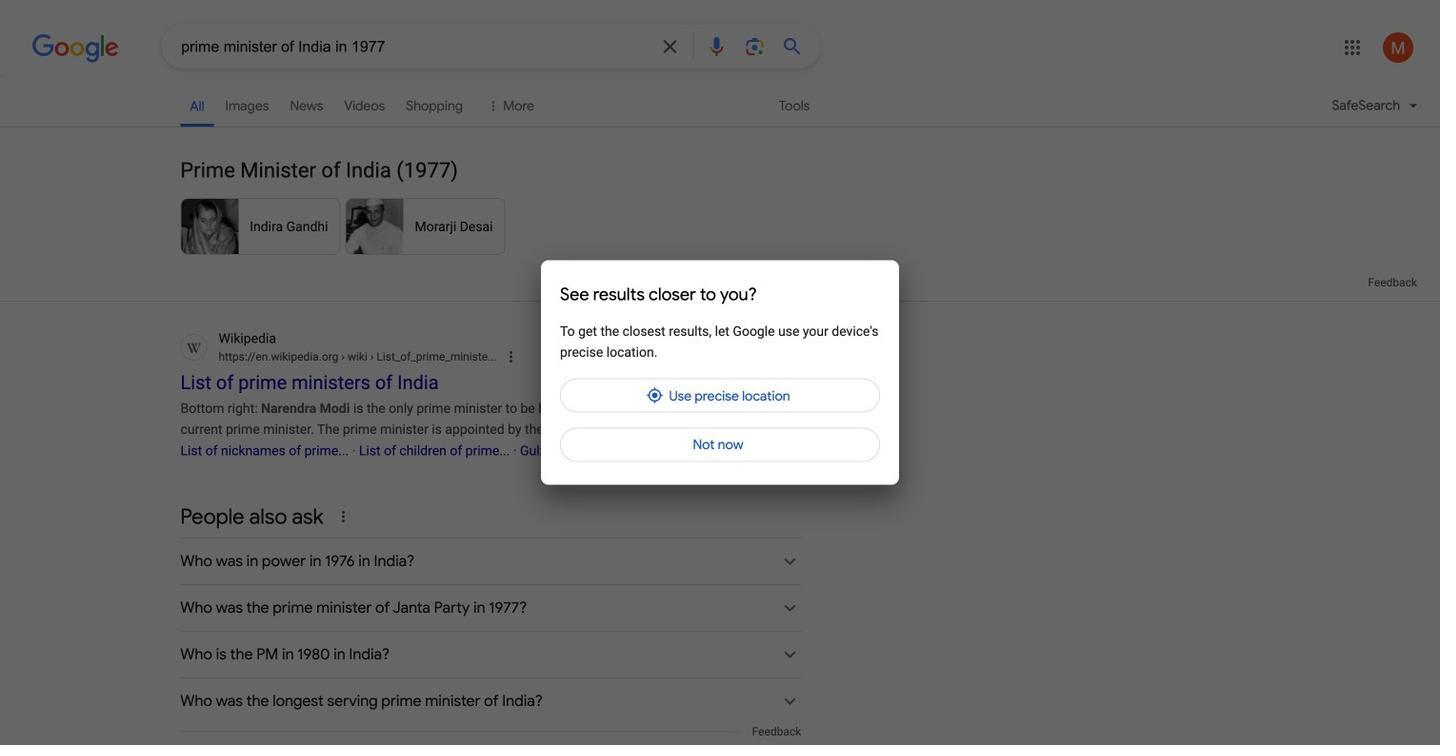 Task type: describe. For each thing, give the bounding box(es) containing it.
indira gandhi image
[[181, 197, 238, 254]]

google image
[[32, 34, 119, 63]]

morarji desai image
[[346, 197, 403, 254]]



Task type: vqa. For each thing, say whether or not it's contained in the screenshot.
VEGAS inside Map region
no



Task type: locate. For each thing, give the bounding box(es) containing it.
navigation
[[0, 84, 1440, 138]]

search by image image
[[743, 35, 766, 58]]

None search field
[[0, 24, 820, 69]]

search by voice image
[[705, 35, 728, 58]]

None text field
[[218, 349, 497, 366], [338, 351, 497, 364], [218, 349, 497, 366], [338, 351, 497, 364]]

dialog
[[541, 260, 899, 485]]



